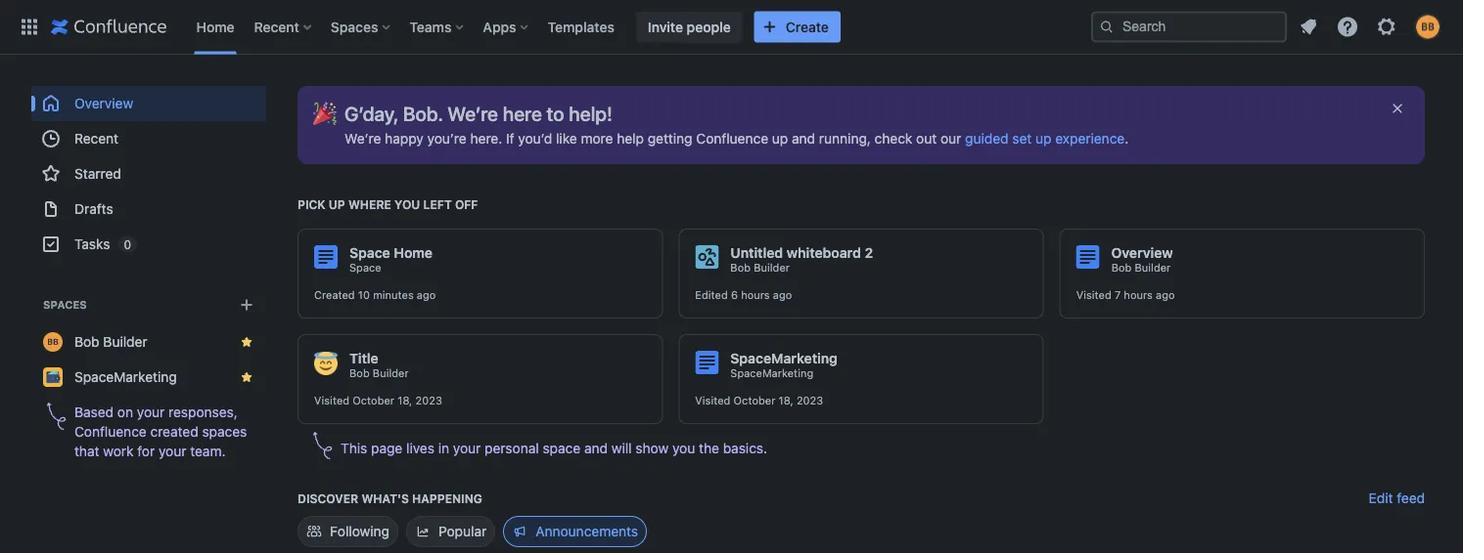 Task type: vqa. For each thing, say whether or not it's contained in the screenshot.
the leftmost the you
yes



Task type: describe. For each thing, give the bounding box(es) containing it.
global element
[[12, 0, 1091, 54]]

popular
[[438, 524, 487, 540]]

drafts link
[[31, 192, 266, 227]]

1 vertical spatial we're
[[345, 131, 381, 147]]

and inside g'day, bob. we're here to help! we're happy you're here. if you'd like more help getting confluence up and running, check out our guided set up experience .
[[792, 131, 815, 147]]

here
[[503, 102, 542, 125]]

responses,
[[168, 405, 238, 421]]

recent inside 'link'
[[74, 131, 119, 147]]

templates
[[548, 19, 615, 35]]

notification icon image
[[1297, 15, 1320, 39]]

show
[[636, 441, 669, 457]]

spacemarketing up on
[[74, 369, 177, 386]]

following button
[[298, 517, 398, 548]]

more
[[581, 131, 613, 147]]

home link
[[190, 11, 240, 43]]

7
[[1115, 289, 1121, 302]]

spaces button
[[325, 11, 398, 43]]

edit feed button
[[1369, 489, 1425, 509]]

create
[[786, 19, 829, 35]]

2 horizontal spatial up
[[1036, 131, 1052, 147]]

spacemarketing down edited 6 hours ago
[[730, 351, 838, 367]]

title
[[349, 351, 379, 367]]

overview for overview bob builder
[[1112, 245, 1173, 261]]

overview bob builder
[[1112, 245, 1173, 275]]

basics.
[[723, 441, 767, 457]]

drafts
[[74, 201, 113, 217]]

spaces inside popup button
[[331, 19, 378, 35]]

bob builder link for edited 6 hours ago
[[730, 261, 790, 275]]

our
[[941, 131, 961, 147]]

running,
[[819, 131, 871, 147]]

settings icon image
[[1375, 15, 1399, 39]]

edited 6 hours ago
[[695, 289, 792, 302]]

spaces
[[202, 424, 247, 440]]

bob down title
[[349, 368, 370, 380]]

.
[[1125, 131, 1129, 147]]

2 horizontal spatial visited
[[1076, 289, 1112, 302]]

builder inside overview bob builder
[[1135, 262, 1171, 275]]

2
[[865, 245, 873, 261]]

created
[[314, 289, 355, 302]]

2023 for title
[[416, 395, 442, 408]]

this page lives in your personal space and will show you the basics.
[[341, 441, 767, 457]]

recent link
[[31, 121, 266, 157]]

bob.
[[403, 102, 443, 125]]

created 10 minutes ago
[[314, 289, 436, 302]]

2023 for spacemarketing
[[797, 395, 823, 408]]

space
[[543, 441, 581, 457]]

space link
[[349, 261, 381, 275]]

announcements
[[536, 524, 638, 540]]

based
[[74, 405, 114, 421]]

october for title
[[353, 395, 394, 408]]

visited for title
[[314, 395, 349, 408]]

recent inside dropdown button
[[254, 19, 299, 35]]

announcements button
[[503, 517, 647, 548]]

edit feed
[[1369, 491, 1425, 507]]

1 horizontal spatial spacemarketing link
[[730, 367, 814, 381]]

Search field
[[1091, 11, 1287, 43]]

for
[[137, 444, 155, 460]]

help
[[617, 131, 644, 147]]

create button
[[754, 11, 841, 43]]

this
[[341, 441, 367, 457]]

close image
[[1390, 101, 1405, 116]]

following
[[330, 524, 390, 540]]

confluence inside g'day, bob. we're here to help! we're happy you're here. if you'd like more help getting confluence up and running, check out our guided set up experience .
[[696, 131, 768, 147]]

hours for whiteboard
[[741, 289, 770, 302]]

off
[[455, 198, 478, 211]]

1 vertical spatial bob builder
[[349, 368, 409, 380]]

created
[[150, 424, 198, 440]]

work
[[103, 444, 134, 460]]

like
[[556, 131, 577, 147]]

tasks
[[74, 236, 110, 253]]

visited for spacemarketing
[[695, 395, 730, 408]]

apps button
[[477, 11, 536, 43]]

1 horizontal spatial up
[[772, 131, 788, 147]]

welcome banner image
[[313, 102, 337, 125]]

spacemarketing up basics.
[[730, 368, 814, 380]]

page
[[371, 441, 403, 457]]

popular button
[[406, 517, 495, 548]]

home inside 'link'
[[196, 19, 234, 35]]

guided
[[965, 131, 1009, 147]]

personal
[[485, 441, 539, 457]]

teams button
[[404, 11, 471, 43]]

set
[[1012, 131, 1032, 147]]

whiteboard
[[787, 245, 861, 261]]

0
[[124, 238, 131, 252]]

builder down title
[[373, 368, 409, 380]]

invite
[[648, 19, 683, 35]]

1 space from the top
[[349, 245, 390, 261]]

where
[[348, 198, 391, 211]]

to
[[547, 102, 564, 125]]

your right on
[[137, 405, 165, 421]]

overview for overview
[[74, 95, 133, 112]]

starred link
[[31, 157, 266, 192]]

pick up where you left off
[[298, 198, 478, 211]]

overview link
[[31, 86, 266, 121]]

feed
[[1397, 491, 1425, 507]]

1 horizontal spatial you
[[672, 441, 695, 457]]

bob inside untitled whiteboard 2 bob builder
[[730, 262, 751, 275]]



Task type: locate. For each thing, give the bounding box(es) containing it.
up left running,
[[772, 131, 788, 147]]

people
[[687, 19, 731, 35]]

1 vertical spatial overview
[[1112, 245, 1173, 261]]

2 visited october 18, 2023 from the left
[[695, 395, 823, 408]]

what's
[[362, 492, 409, 506]]

2 2023 from the left
[[797, 395, 823, 408]]

2023
[[416, 395, 442, 408], [797, 395, 823, 408]]

visited october 18, 2023 for title
[[314, 395, 442, 408]]

create a space image
[[235, 294, 258, 317]]

group
[[31, 86, 266, 262]]

space home space
[[349, 245, 433, 275]]

space up 10
[[349, 262, 381, 275]]

0 vertical spatial overview
[[74, 95, 133, 112]]

bob inside overview bob builder
[[1112, 262, 1132, 275]]

2 horizontal spatial ago
[[1156, 289, 1175, 302]]

ago for bob
[[1156, 289, 1175, 302]]

edited
[[695, 289, 728, 302]]

recent right home 'link' at the left top
[[254, 19, 299, 35]]

home
[[196, 19, 234, 35], [394, 245, 433, 261]]

1 vertical spatial spaces
[[43, 299, 87, 312]]

you left the
[[672, 441, 695, 457]]

ago down untitled whiteboard 2 bob builder
[[773, 289, 792, 302]]

:innocent: image
[[314, 352, 338, 376]]

builder up on
[[103, 334, 147, 350]]

team.
[[190, 444, 226, 460]]

0 horizontal spatial you
[[395, 198, 420, 211]]

spacemarketing
[[730, 351, 838, 367], [730, 368, 814, 380], [74, 369, 177, 386]]

experience
[[1055, 131, 1125, 147]]

bob builder link
[[730, 261, 790, 275], [1112, 261, 1171, 275], [31, 325, 266, 360], [349, 367, 409, 381]]

up right set on the right top of the page
[[1036, 131, 1052, 147]]

bob builder down title
[[349, 368, 409, 380]]

0 vertical spatial recent
[[254, 19, 299, 35]]

18, for title
[[398, 395, 412, 408]]

on
[[117, 405, 133, 421]]

bob builder link up visited 7 hours ago at the bottom right of page
[[1112, 261, 1171, 275]]

invite people button
[[636, 11, 743, 43]]

1 horizontal spatial visited
[[695, 395, 730, 408]]

out
[[916, 131, 937, 147]]

1 vertical spatial confluence
[[74, 424, 147, 440]]

overview up visited 7 hours ago at the bottom right of page
[[1112, 245, 1173, 261]]

guided set up experience link
[[965, 131, 1125, 147]]

hours right 7
[[1124, 289, 1153, 302]]

2 space from the top
[[349, 262, 381, 275]]

visited
[[1076, 289, 1112, 302], [314, 395, 349, 408], [695, 395, 730, 408]]

unstar this space image
[[239, 370, 254, 386]]

0 horizontal spatial home
[[196, 19, 234, 35]]

1 october from the left
[[353, 395, 394, 408]]

1 horizontal spatial spaces
[[331, 19, 378, 35]]

confluence
[[696, 131, 768, 147], [74, 424, 147, 440]]

bob up 7
[[1112, 262, 1132, 275]]

check
[[875, 131, 913, 147]]

2 hours from the left
[[1124, 289, 1153, 302]]

unstar this space image
[[239, 335, 254, 350]]

overview
[[74, 95, 133, 112], [1112, 245, 1173, 261]]

1 horizontal spatial overview
[[1112, 245, 1173, 261]]

visited october 18, 2023 down title
[[314, 395, 442, 408]]

1 ago from the left
[[417, 289, 436, 302]]

18, for spacemarketing
[[779, 395, 793, 408]]

ago for home
[[417, 289, 436, 302]]

1 horizontal spatial bob builder
[[349, 368, 409, 380]]

ago
[[417, 289, 436, 302], [773, 289, 792, 302], [1156, 289, 1175, 302]]

we're down g'day,
[[345, 131, 381, 147]]

1 horizontal spatial recent
[[254, 19, 299, 35]]

0 horizontal spatial visited
[[314, 395, 349, 408]]

ago for whiteboard
[[773, 289, 792, 302]]

0 horizontal spatial bob builder
[[74, 334, 147, 350]]

banner
[[0, 0, 1463, 55]]

minutes
[[373, 289, 414, 302]]

your down created
[[159, 444, 186, 460]]

overview up recent 'link'
[[74, 95, 133, 112]]

invite people
[[648, 19, 731, 35]]

1 horizontal spatial visited october 18, 2023
[[695, 395, 823, 408]]

1 horizontal spatial confluence
[[696, 131, 768, 147]]

6
[[731, 289, 738, 302]]

0 horizontal spatial and
[[584, 441, 608, 457]]

visited october 18, 2023
[[314, 395, 442, 408], [695, 395, 823, 408]]

will
[[612, 441, 632, 457]]

the
[[699, 441, 719, 457]]

visited left 7
[[1076, 289, 1112, 302]]

here.
[[470, 131, 502, 147]]

you'd
[[518, 131, 552, 147]]

0 horizontal spatial up
[[329, 198, 345, 211]]

you left left
[[395, 198, 420, 211]]

1 horizontal spatial we're
[[447, 102, 498, 125]]

0 horizontal spatial overview
[[74, 95, 133, 112]]

hours for bob
[[1124, 289, 1153, 302]]

up
[[772, 131, 788, 147], [1036, 131, 1052, 147], [329, 198, 345, 211]]

we're
[[447, 102, 498, 125], [345, 131, 381, 147]]

and left will
[[584, 441, 608, 457]]

home left recent dropdown button at the top left of page
[[196, 19, 234, 35]]

october up basics.
[[734, 395, 776, 408]]

october for spacemarketing
[[734, 395, 776, 408]]

templates link
[[542, 11, 620, 43]]

discover what's happening
[[298, 492, 482, 506]]

1 vertical spatial recent
[[74, 131, 119, 147]]

ago down overview bob builder
[[1156, 289, 1175, 302]]

1 18, from the left
[[398, 395, 412, 408]]

and left running,
[[792, 131, 815, 147]]

1 horizontal spatial 2023
[[797, 395, 823, 408]]

apps
[[483, 19, 516, 35]]

your
[[137, 405, 165, 421], [453, 441, 481, 457], [159, 444, 186, 460]]

confluence up work
[[74, 424, 147, 440]]

10
[[358, 289, 370, 302]]

0 horizontal spatial october
[[353, 395, 394, 408]]

1 vertical spatial you
[[672, 441, 695, 457]]

bob builder link up edited 6 hours ago
[[730, 261, 790, 275]]

0 vertical spatial bob builder
[[74, 334, 147, 350]]

0 horizontal spatial spaces
[[43, 299, 87, 312]]

spacemarketing link up basics.
[[730, 367, 814, 381]]

0 vertical spatial home
[[196, 19, 234, 35]]

your right in
[[453, 441, 481, 457]]

0 vertical spatial spaces
[[331, 19, 378, 35]]

recent
[[254, 19, 299, 35], [74, 131, 119, 147]]

teams
[[409, 19, 452, 35]]

banner containing home
[[0, 0, 1463, 55]]

and
[[792, 131, 815, 147], [584, 441, 608, 457]]

1 hours from the left
[[741, 289, 770, 302]]

0 horizontal spatial recent
[[74, 131, 119, 147]]

confluence right getting
[[696, 131, 768, 147]]

pick
[[298, 198, 326, 211]]

home up the minutes
[[394, 245, 433, 261]]

1 visited october 18, 2023 from the left
[[314, 395, 442, 408]]

g'day,
[[345, 102, 398, 125]]

0 horizontal spatial hours
[[741, 289, 770, 302]]

up right pick
[[329, 198, 345, 211]]

2 18, from the left
[[779, 395, 793, 408]]

spaces
[[331, 19, 378, 35], [43, 299, 87, 312]]

ago right the minutes
[[417, 289, 436, 302]]

you're
[[427, 131, 467, 147]]

builder down untitled
[[754, 262, 790, 275]]

1 horizontal spatial october
[[734, 395, 776, 408]]

untitled
[[730, 245, 783, 261]]

2 ago from the left
[[773, 289, 792, 302]]

0 vertical spatial and
[[792, 131, 815, 147]]

spaces down tasks
[[43, 299, 87, 312]]

0 horizontal spatial ago
[[417, 289, 436, 302]]

2 october from the left
[[734, 395, 776, 408]]

bob builder link up on
[[31, 325, 266, 360]]

bob builder link right :innocent: image
[[349, 367, 409, 381]]

1 2023 from the left
[[416, 395, 442, 408]]

space up created 10 minutes ago
[[349, 245, 390, 261]]

visited down :innocent: icon
[[314, 395, 349, 408]]

edit
[[1369, 491, 1393, 507]]

hours right 6
[[741, 289, 770, 302]]

we're up the 'here.' in the left top of the page
[[447, 102, 498, 125]]

getting
[[648, 131, 693, 147]]

0 vertical spatial confluence
[[696, 131, 768, 147]]

confluence image
[[51, 15, 167, 39], [51, 15, 167, 39]]

0 vertical spatial we're
[[447, 102, 498, 125]]

based on your responses, confluence created spaces that work for your team.
[[74, 405, 247, 460]]

that
[[74, 444, 99, 460]]

hours
[[741, 289, 770, 302], [1124, 289, 1153, 302]]

g'day, bob. we're here to help! we're happy you're here. if you'd like more help getting confluence up and running, check out our guided set up experience .
[[345, 102, 1129, 147]]

confluence inside 'based on your responses, confluence created spaces that work for your team.'
[[74, 424, 147, 440]]

1 vertical spatial and
[[584, 441, 608, 457]]

discover
[[298, 492, 358, 506]]

1 horizontal spatial 18,
[[779, 395, 793, 408]]

1 horizontal spatial and
[[792, 131, 815, 147]]

builder
[[754, 262, 790, 275], [1135, 262, 1171, 275], [103, 334, 147, 350], [373, 368, 409, 380]]

help!
[[569, 102, 613, 125]]

bob builder
[[74, 334, 147, 350], [349, 368, 409, 380]]

0 horizontal spatial spacemarketing link
[[31, 360, 266, 395]]

builder up visited 7 hours ago at the bottom right of page
[[1135, 262, 1171, 275]]

starred
[[74, 166, 121, 182]]

happening
[[412, 492, 482, 506]]

help icon image
[[1336, 15, 1359, 39]]

spacemarketing link
[[31, 360, 266, 395], [730, 367, 814, 381]]

bob up based at the bottom
[[74, 334, 99, 350]]

recent button
[[248, 11, 319, 43]]

0 horizontal spatial we're
[[345, 131, 381, 147]]

october down title
[[353, 395, 394, 408]]

0 horizontal spatial visited october 18, 2023
[[314, 395, 442, 408]]

visited 7 hours ago
[[1076, 289, 1175, 302]]

bob builder link for visited october 18, 2023
[[349, 367, 409, 381]]

1 vertical spatial home
[[394, 245, 433, 261]]

1 horizontal spatial home
[[394, 245, 433, 261]]

0 horizontal spatial confluence
[[74, 424, 147, 440]]

spaces right recent dropdown button at the top left of page
[[331, 19, 378, 35]]

spacemarketing link up on
[[31, 360, 266, 395]]

bob down untitled
[[730, 262, 751, 275]]

bob builder link for visited 7 hours ago
[[1112, 261, 1171, 275]]

recent up starred
[[74, 131, 119, 147]]

group containing overview
[[31, 86, 266, 262]]

bob builder up on
[[74, 334, 147, 350]]

0 horizontal spatial 2023
[[416, 395, 442, 408]]

left
[[423, 198, 452, 211]]

lives
[[406, 441, 435, 457]]

happy
[[385, 131, 424, 147]]

visited october 18, 2023 up basics.
[[695, 395, 823, 408]]

0 vertical spatial you
[[395, 198, 420, 211]]

if
[[506, 131, 514, 147]]

space
[[349, 245, 390, 261], [349, 262, 381, 275]]

bob
[[730, 262, 751, 275], [1112, 262, 1132, 275], [74, 334, 99, 350], [349, 368, 370, 380]]

untitled whiteboard 2 bob builder
[[730, 245, 873, 275]]

visited october 18, 2023 for spacemarketing
[[695, 395, 823, 408]]

in
[[438, 441, 449, 457]]

1 horizontal spatial hours
[[1124, 289, 1153, 302]]

visited up the
[[695, 395, 730, 408]]

0 horizontal spatial 18,
[[398, 395, 412, 408]]

3 ago from the left
[[1156, 289, 1175, 302]]

appswitcher icon image
[[18, 15, 41, 39]]

:innocent: image
[[314, 352, 338, 376]]

1 horizontal spatial ago
[[773, 289, 792, 302]]

search image
[[1099, 19, 1115, 35]]

builder inside untitled whiteboard 2 bob builder
[[754, 262, 790, 275]]

home inside space home space
[[394, 245, 433, 261]]



